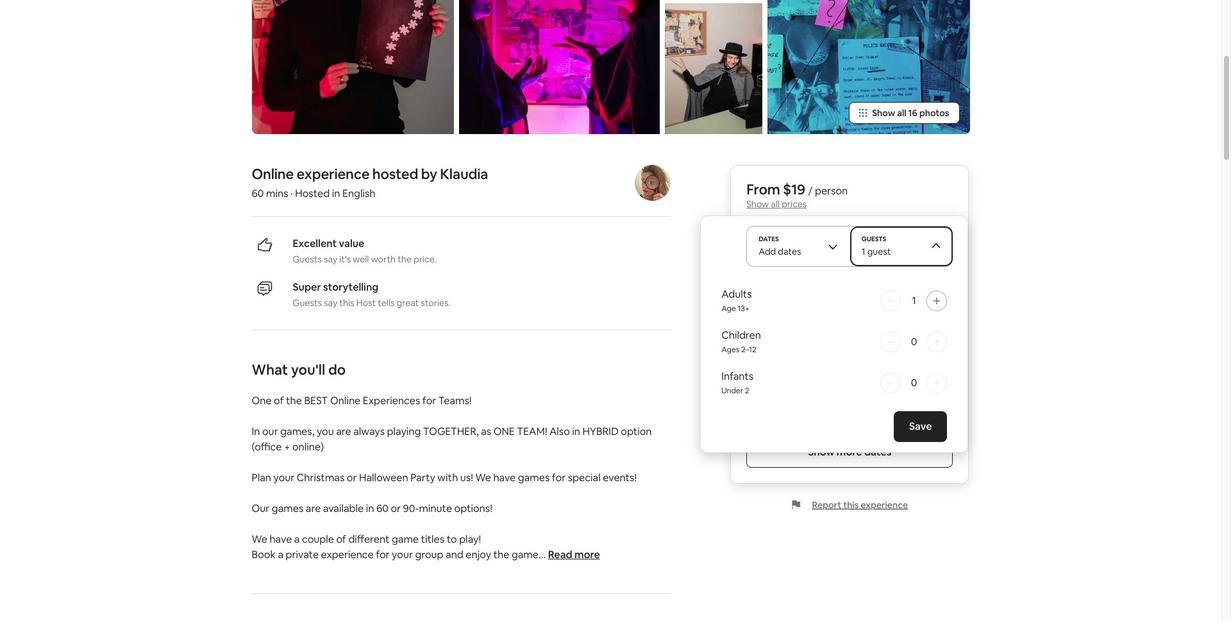Task type: locate. For each thing, give the bounding box(es) containing it.
from inside from $19 / person show all prices
[[747, 180, 781, 198]]

1 vertical spatial all
[[771, 198, 780, 210]]

dec up am–9:30 on the bottom right
[[770, 381, 787, 393]]

$19
[[783, 180, 806, 198], [902, 381, 917, 393]]

your down game
[[392, 548, 413, 561]]

90-
[[403, 502, 419, 515]]

online right best
[[330, 394, 361, 407]]

0 vertical spatial $126
[[901, 241, 921, 253]]

1 dec from the top
[[770, 241, 787, 253]]

a up the private
[[294, 533, 300, 546]]

our
[[262, 425, 278, 438]]

dates inside dates add dates
[[779, 246, 802, 257]]

3 18 from the top
[[788, 381, 798, 393]]

dates
[[779, 246, 802, 257], [865, 445, 892, 459]]

(cst)
[[811, 255, 830, 266], [810, 325, 830, 336], [810, 395, 829, 405]]

0 vertical spatial am
[[797, 255, 809, 266]]

$19 up dates add dates
[[783, 180, 806, 198]]

have right us!
[[494, 471, 516, 484]]

18
[[788, 241, 798, 253], [788, 311, 798, 323], [788, 381, 798, 393]]

2 0 from the top
[[912, 376, 918, 389]]

experience cover photo image
[[252, 0, 454, 134], [252, 0, 454, 134]]

1 vertical spatial have
[[270, 533, 292, 546]]

the inside excellent value guests say it's well worth the price.
[[398, 253, 412, 265]]

of right one
[[274, 394, 284, 407]]

show for show all 16 photos
[[873, 107, 896, 119]]

for
[[423, 394, 436, 407], [552, 471, 566, 484], [376, 548, 390, 561]]

0 horizontal spatial show
[[747, 198, 769, 210]]

mon, for from $126
[[747, 241, 768, 253]]

to
[[447, 533, 457, 546]]

hybrid
[[583, 425, 619, 438]]

available
[[323, 502, 364, 515]]

games down team!
[[518, 471, 550, 484]]

1 vertical spatial dates
[[865, 445, 892, 459]]

in inside in our games, you are always playing together, as one team! also in hybrid option (office + online)
[[572, 425, 581, 438]]

online
[[252, 165, 294, 183], [330, 394, 361, 407]]

1 vertical spatial your
[[392, 548, 413, 561]]

3:00
[[747, 255, 762, 266]]

dates for dates add dates
[[779, 246, 802, 257]]

or right christmas
[[347, 471, 357, 484]]

1 vertical spatial this
[[844, 499, 859, 511]]

dec inside mon, dec 18 8:30 am–9:30 am (cst)
[[770, 381, 787, 393]]

or left 90-
[[391, 502, 401, 515]]

dec up "am–4:00" on the right
[[770, 241, 787, 253]]

all
[[898, 107, 907, 119], [771, 198, 780, 210]]

18 up am–6:00
[[788, 311, 798, 323]]

1 horizontal spatial 1
[[912, 294, 917, 307]]

more for read
[[575, 548, 600, 561]]

say inside excellent value guests say it's well worth the price.
[[324, 253, 338, 265]]

1 horizontal spatial $19
[[902, 381, 917, 393]]

0 vertical spatial mon,
[[747, 241, 768, 253]]

0 vertical spatial this
[[340, 297, 355, 309]]

more for show
[[837, 445, 863, 459]]

0 horizontal spatial online
[[252, 165, 294, 183]]

0 vertical spatial 18
[[788, 241, 798, 253]]

2 dec from the top
[[770, 311, 787, 323]]

learn more about the host, klaudia. image
[[635, 165, 671, 201], [635, 165, 671, 201]]

choose
[[911, 263, 943, 275], [911, 333, 943, 345]]

0 horizontal spatial have
[[270, 533, 292, 546]]

show up report
[[809, 445, 835, 459]]

group
[[929, 241, 954, 253], [929, 311, 954, 323], [415, 548, 444, 561]]

a right book
[[278, 548, 284, 561]]

18 up "am–4:00" on the right
[[788, 241, 798, 253]]

0 horizontal spatial dates
[[779, 246, 802, 257]]

0 vertical spatial experience
[[297, 165, 370, 183]]

discussions and communication are the core of our games! image
[[459, 0, 660, 134], [459, 0, 660, 134]]

am–6:00
[[764, 325, 795, 336]]

are right you
[[336, 425, 351, 438]]

0 vertical spatial games
[[518, 471, 550, 484]]

mon, up 3:00
[[747, 241, 768, 253]]

guests up guest
[[862, 235, 887, 243]]

choose link
[[901, 258, 954, 280], [901, 328, 954, 350]]

1 vertical spatial of
[[336, 533, 346, 546]]

this down storytelling at the left
[[340, 297, 355, 309]]

60
[[252, 187, 264, 200], [377, 502, 389, 515]]

guests inside excellent value guests say it's well worth the price.
[[293, 253, 322, 265]]

for left teams!
[[423, 394, 436, 407]]

1 vertical spatial choose
[[911, 333, 943, 345]]

are
[[336, 425, 351, 438], [306, 502, 321, 515]]

1 horizontal spatial person
[[925, 381, 954, 393]]

(cst) for $19
[[810, 395, 829, 405]]

teams!
[[439, 394, 472, 407]]

more right read
[[575, 548, 600, 561]]

excellent
[[293, 237, 337, 250]]

1 horizontal spatial we
[[476, 471, 491, 484]]

guests inside super storytelling guests say this host tells great stories.
[[293, 297, 322, 309]]

party
[[411, 471, 436, 484]]

we inside we have a couple of different game titles to play! book a private experience for your group and enjoy the game…
[[252, 533, 268, 546]]

guests
[[862, 235, 887, 243], [293, 253, 322, 265], [293, 297, 322, 309]]

1 vertical spatial experience
[[861, 499, 909, 511]]

say for value
[[324, 253, 338, 265]]

0 vertical spatial group
[[929, 241, 954, 253]]

mon, for $19
[[747, 381, 768, 393]]

/ inside from $19 / person show all prices
[[809, 184, 813, 198]]

the left price.
[[398, 253, 412, 265]]

0 vertical spatial a
[[294, 533, 300, 546]]

2 vertical spatial group
[[415, 548, 444, 561]]

have inside we have a couple of different game titles to play! book a private experience for your group and enjoy the game…
[[270, 533, 292, 546]]

1 choose link from the top
[[901, 258, 954, 280]]

1 vertical spatial say
[[324, 297, 338, 309]]

1 18 from the top
[[788, 241, 798, 253]]

experience right report
[[861, 499, 909, 511]]

this right report
[[844, 499, 859, 511]]

ages
[[722, 345, 740, 355]]

(cst) inside the mon, dec 18 3:00 am–4:00 am (cst)
[[811, 255, 830, 266]]

1 vertical spatial in
[[572, 425, 581, 438]]

mon, dec 18 3:00 am–4:00 am (cst)
[[747, 241, 830, 266]]

dec for $19
[[770, 381, 787, 393]]

your inside we have a couple of different game titles to play! book a private experience for your group and enjoy the game…
[[392, 548, 413, 561]]

2 vertical spatial 18
[[788, 381, 798, 393]]

game…
[[512, 548, 546, 561]]

1 vertical spatial show
[[747, 198, 769, 210]]

0 horizontal spatial your
[[274, 471, 295, 484]]

18 inside the mon, dec 18 3:00 am–4:00 am (cst)
[[788, 241, 798, 253]]

2 vertical spatial show
[[809, 445, 835, 459]]

1 $126 from the top
[[901, 241, 921, 253]]

0 vertical spatial choose link
[[901, 258, 954, 280]]

from for 3:00 am–4:00 am (cst)
[[877, 241, 899, 253]]

guests down super
[[293, 297, 322, 309]]

dec inside the mon, dec 18 3:00 am–4:00 am (cst)
[[770, 241, 787, 253]]

we have a couple of different game titles to play! book a private experience for your group and enjoy the game…
[[252, 533, 548, 561]]

the right enjoy
[[494, 548, 510, 561]]

1 horizontal spatial for
[[423, 394, 436, 407]]

online inside online experience hosted by klaudia 60 mins · hosted in english
[[252, 165, 294, 183]]

as
[[481, 425, 492, 438]]

your right plan
[[274, 471, 295, 484]]

from $126 / group
[[877, 241, 954, 253], [877, 311, 954, 323]]

18 up am–9:30 on the bottom right
[[788, 381, 798, 393]]

(cst) right am–9:30 on the bottom right
[[810, 395, 829, 405]]

1 vertical spatial group
[[929, 311, 954, 323]]

2 horizontal spatial the
[[494, 548, 510, 561]]

0 horizontal spatial in
[[332, 187, 340, 200]]

60 left mins
[[252, 187, 264, 200]]

experience
[[297, 165, 370, 183], [861, 499, 909, 511], [321, 548, 374, 561]]

age
[[722, 303, 736, 314]]

experience up hosted
[[297, 165, 370, 183]]

0 vertical spatial in
[[332, 187, 340, 200]]

say for storytelling
[[324, 297, 338, 309]]

2 horizontal spatial for
[[552, 471, 566, 484]]

2 say from the top
[[324, 297, 338, 309]]

games right our
[[272, 502, 304, 515]]

option
[[621, 425, 652, 438]]

1 choose from the top
[[911, 263, 943, 275]]

0 vertical spatial more
[[837, 445, 863, 459]]

0 vertical spatial for
[[423, 394, 436, 407]]

1 vertical spatial we
[[252, 533, 268, 546]]

1 inside guests 1 guest
[[862, 246, 866, 257]]

0 horizontal spatial $19
[[783, 180, 806, 198]]

you'll
[[291, 361, 325, 379]]

1 vertical spatial 1
[[912, 294, 917, 307]]

dates for show more dates
[[865, 445, 892, 459]]

1 say from the top
[[324, 253, 338, 265]]

1 horizontal spatial 60
[[377, 502, 389, 515]]

am inside mon, dec 18 8:30 am–9:30 am (cst)
[[797, 395, 808, 405]]

1 horizontal spatial more
[[837, 445, 863, 459]]

for left special
[[552, 471, 566, 484]]

0 inside the infants group
[[912, 376, 918, 389]]

0 vertical spatial show
[[873, 107, 896, 119]]

1 horizontal spatial of
[[336, 533, 346, 546]]

1 vertical spatial a
[[278, 548, 284, 561]]

1 0 from the top
[[912, 335, 918, 348]]

2 vertical spatial for
[[376, 548, 390, 561]]

experiences
[[363, 394, 420, 407]]

2 choose link from the top
[[901, 328, 954, 350]]

adults group
[[722, 287, 948, 314]]

0 vertical spatial from $126 / group
[[877, 241, 954, 253]]

0 horizontal spatial all
[[771, 198, 780, 210]]

mon, up 5:00
[[747, 311, 768, 323]]

dates right add
[[779, 246, 802, 257]]

0 vertical spatial $19
[[783, 180, 806, 198]]

(cst) right "am–4:00" on the right
[[811, 255, 830, 266]]

from
[[747, 180, 781, 198], [877, 241, 899, 253], [877, 311, 899, 323]]

mon, inside mon, dec 18 8:30 am–9:30 am (cst)
[[747, 381, 768, 393]]

0 vertical spatial we
[[476, 471, 491, 484]]

read more button
[[548, 547, 600, 563]]

0 horizontal spatial 1
[[862, 246, 866, 257]]

in inside online experience hosted by klaudia 60 mins · hosted in english
[[332, 187, 340, 200]]

0 horizontal spatial are
[[306, 502, 321, 515]]

dates up report this experience
[[865, 445, 892, 459]]

dec up am–6:00
[[770, 311, 787, 323]]

add
[[759, 246, 777, 257]]

am
[[797, 255, 809, 266], [797, 325, 809, 336], [797, 395, 808, 405]]

1 vertical spatial choose link
[[901, 328, 954, 350]]

2 vertical spatial dec
[[770, 381, 787, 393]]

us!
[[461, 471, 473, 484]]

0 horizontal spatial for
[[376, 548, 390, 561]]

the
[[398, 253, 412, 265], [286, 394, 302, 407], [494, 548, 510, 561]]

online up mins
[[252, 165, 294, 183]]

$19 left sold
[[902, 381, 917, 393]]

am up only
[[797, 325, 809, 336]]

2 $126 from the top
[[901, 311, 921, 323]]

0 vertical spatial person
[[815, 184, 848, 198]]

have up book
[[270, 533, 292, 546]]

60 left 90-
[[377, 502, 389, 515]]

1 vertical spatial from
[[877, 241, 899, 253]]

in right 'also'
[[572, 425, 581, 438]]

excellent value guests say it's well worth the price.
[[293, 237, 437, 265]]

dec for from $126
[[770, 241, 787, 253]]

all left 16
[[898, 107, 907, 119]]

we
[[476, 471, 491, 484], [252, 533, 268, 546]]

0 vertical spatial dates
[[779, 246, 802, 257]]

$126 for 5:00 am–6:00 am (cst)
[[901, 311, 921, 323]]

mon, dec 18 5:00 am–6:00 am (cst) private groups only
[[747, 311, 830, 348]]

2 18 from the top
[[788, 311, 798, 323]]

prices
[[782, 198, 807, 210]]

show left prices
[[747, 198, 769, 210]]

experience inside we have a couple of different game titles to play! book a private experience for your group and enjoy the game…
[[321, 548, 374, 561]]

1 horizontal spatial in
[[366, 502, 374, 515]]

more inside button
[[575, 548, 600, 561]]

the left best
[[286, 394, 302, 407]]

1 vertical spatial mon,
[[747, 311, 768, 323]]

more up report this experience button
[[837, 445, 863, 459]]

1 inside adults group
[[912, 294, 917, 307]]

1 vertical spatial for
[[552, 471, 566, 484]]

1 vertical spatial 18
[[788, 311, 798, 323]]

0 horizontal spatial we
[[252, 533, 268, 546]]

experience down different
[[321, 548, 374, 561]]

say down storytelling at the left
[[324, 297, 338, 309]]

1 from $126 / group from the top
[[877, 241, 954, 253]]

are inside in our games, you are always playing together, as one team! also in hybrid option (office + online)
[[336, 425, 351, 438]]

0 vertical spatial choose
[[911, 263, 943, 275]]

1 vertical spatial more
[[575, 548, 600, 561]]

for down different
[[376, 548, 390, 561]]

1
[[862, 246, 866, 257], [912, 294, 917, 307]]

say left it's on the left top of the page
[[324, 253, 338, 265]]

for inside we have a couple of different game titles to play! book a private experience for your group and enjoy the game…
[[376, 548, 390, 561]]

person inside the $19 / person sold out
[[925, 381, 954, 393]]

mon, up 8:30
[[747, 381, 768, 393]]

of
[[274, 394, 284, 407], [336, 533, 346, 546]]

games,
[[280, 425, 315, 438]]

2 mon, from the top
[[747, 311, 768, 323]]

1 horizontal spatial are
[[336, 425, 351, 438]]

guests down excellent
[[293, 253, 322, 265]]

in
[[252, 425, 260, 438]]

3 mon, from the top
[[747, 381, 768, 393]]

0 vertical spatial all
[[898, 107, 907, 119]]

2 horizontal spatial in
[[572, 425, 581, 438]]

am inside the mon, dec 18 3:00 am–4:00 am (cst)
[[797, 255, 809, 266]]

group for 5:00 am–6:00 am (cst)
[[929, 311, 954, 323]]

0 horizontal spatial or
[[347, 471, 357, 484]]

we right us!
[[476, 471, 491, 484]]

mon,
[[747, 241, 768, 253], [747, 311, 768, 323], [747, 381, 768, 393]]

0 vertical spatial online
[[252, 165, 294, 183]]

1 vertical spatial (cst)
[[810, 325, 830, 336]]

we up book
[[252, 533, 268, 546]]

2 choose from the top
[[911, 333, 943, 345]]

$126
[[901, 241, 921, 253], [901, 311, 921, 323]]

only
[[799, 338, 814, 348]]

are left available on the bottom of the page
[[306, 502, 321, 515]]

experience inside online experience hosted by klaudia 60 mins · hosted in english
[[297, 165, 370, 183]]

in left the english
[[332, 187, 340, 200]]

am right am–9:30 on the bottom right
[[797, 395, 808, 405]]

1 horizontal spatial show
[[809, 445, 835, 459]]

guests inside guests 1 guest
[[862, 235, 887, 243]]

0 up save
[[912, 376, 918, 389]]

and
[[446, 548, 464, 561]]

1 vertical spatial 60
[[377, 502, 389, 515]]

say inside super storytelling guests say this host tells great stories.
[[324, 297, 338, 309]]

show more dates
[[809, 445, 892, 459]]

0 vertical spatial say
[[324, 253, 338, 265]]

2 from $126 / group from the top
[[877, 311, 954, 323]]

0 vertical spatial 1
[[862, 246, 866, 257]]

1 vertical spatial or
[[391, 502, 401, 515]]

3 dec from the top
[[770, 381, 787, 393]]

0 inside "children" "group"
[[912, 335, 918, 348]]

1 horizontal spatial dates
[[865, 445, 892, 459]]

guests for super storytelling
[[293, 297, 322, 309]]

0 up the $19 / person sold out
[[912, 335, 918, 348]]

(cst) up only
[[810, 325, 830, 336]]

dates inside show more dates link
[[865, 445, 892, 459]]

2 horizontal spatial show
[[873, 107, 896, 119]]

mon, dec 18 8:30 am–9:30 am (cst)
[[747, 381, 829, 405]]

show left 16
[[873, 107, 896, 119]]

0 for children
[[912, 335, 918, 348]]

2 vertical spatial am
[[797, 395, 808, 405]]

18 inside mon, dec 18 8:30 am–9:30 am (cst)
[[788, 381, 798, 393]]

mon, inside the mon, dec 18 3:00 am–4:00 am (cst)
[[747, 241, 768, 253]]

all left prices
[[771, 198, 780, 210]]

dec inside 'mon, dec 18 5:00 am–6:00 am (cst) private groups only'
[[770, 311, 787, 323]]

private
[[747, 338, 771, 348]]

am right "am–4:00" on the right
[[797, 255, 809, 266]]

0 horizontal spatial this
[[340, 297, 355, 309]]

of right couple
[[336, 533, 346, 546]]

what
[[252, 361, 288, 379]]

(cst) inside mon, dec 18 8:30 am–9:30 am (cst)
[[810, 395, 829, 405]]

choose for 3:00 am–4:00 am (cst)
[[911, 263, 943, 275]]

halloween
[[359, 471, 409, 484]]

what you'll do
[[252, 361, 346, 379]]

+
[[284, 440, 290, 454]]

1 vertical spatial from $126 / group
[[877, 311, 954, 323]]

say
[[324, 253, 338, 265], [324, 297, 338, 309]]

guests for excellent value
[[293, 253, 322, 265]]

·
[[291, 187, 293, 200]]

18 inside 'mon, dec 18 5:00 am–6:00 am (cst) private groups only'
[[788, 311, 798, 323]]

options!
[[455, 502, 493, 515]]

1 horizontal spatial the
[[398, 253, 412, 265]]

2 vertical spatial from
[[877, 311, 899, 323]]

1 vertical spatial online
[[330, 394, 361, 407]]

in right available on the bottom of the page
[[366, 502, 374, 515]]

$126 for 3:00 am–4:00 am (cst)
[[901, 241, 921, 253]]

or
[[347, 471, 357, 484], [391, 502, 401, 515]]

1 mon, from the top
[[747, 241, 768, 253]]

0 vertical spatial the
[[398, 253, 412, 265]]

our hosts have great energy and storytelling skills :) image
[[665, 3, 763, 134], [665, 3, 763, 134]]

$19 inside the $19 / person sold out
[[902, 381, 917, 393]]

some investigations are more tricky... image
[[768, 0, 970, 134], [768, 0, 970, 134]]

report this experience button
[[792, 499, 909, 511]]

0 horizontal spatial person
[[815, 184, 848, 198]]

am for from $126
[[797, 255, 809, 266]]

in
[[332, 187, 340, 200], [572, 425, 581, 438], [366, 502, 374, 515]]

your
[[274, 471, 295, 484], [392, 548, 413, 561]]

0 horizontal spatial games
[[272, 502, 304, 515]]



Task type: describe. For each thing, give the bounding box(es) containing it.
from for 5:00 am–6:00 am (cst)
[[877, 311, 899, 323]]

you
[[317, 425, 334, 438]]

/ inside the $19 / person sold out
[[919, 381, 923, 393]]

0 vertical spatial your
[[274, 471, 295, 484]]

plan
[[252, 471, 271, 484]]

1 horizontal spatial all
[[898, 107, 907, 119]]

mins
[[266, 187, 288, 200]]

0 horizontal spatial a
[[278, 548, 284, 561]]

save button
[[894, 411, 948, 442]]

18 for $19
[[788, 381, 798, 393]]

titles
[[421, 533, 445, 546]]

tells
[[378, 297, 395, 309]]

16
[[909, 107, 918, 119]]

guest
[[868, 246, 891, 257]]

special
[[568, 471, 601, 484]]

one
[[252, 394, 272, 407]]

in our games, you are always playing together, as one team! also in hybrid option (office + online)
[[252, 425, 652, 454]]

worth
[[371, 253, 396, 265]]

one
[[494, 425, 515, 438]]

events!
[[603, 471, 637, 484]]

storytelling
[[323, 280, 379, 294]]

show all 16 photos
[[873, 107, 950, 119]]

guests 1 guest
[[862, 235, 891, 257]]

report
[[813, 499, 842, 511]]

this inside super storytelling guests say this host tells great stories.
[[340, 297, 355, 309]]

show for show more dates
[[809, 445, 835, 459]]

am inside 'mon, dec 18 5:00 am–6:00 am (cst) private groups only'
[[797, 325, 809, 336]]

0 vertical spatial have
[[494, 471, 516, 484]]

1 vertical spatial games
[[272, 502, 304, 515]]

1 vertical spatial the
[[286, 394, 302, 407]]

adults
[[722, 287, 752, 301]]

show inside from $19 / person show all prices
[[747, 198, 769, 210]]

group for 3:00 am–4:00 am (cst)
[[929, 241, 954, 253]]

dates add dates
[[759, 235, 802, 257]]

0 vertical spatial or
[[347, 471, 357, 484]]

8:30
[[747, 395, 762, 405]]

adults age 13+
[[722, 287, 752, 314]]

play!
[[460, 533, 481, 546]]

$19 inside from $19 / person show all prices
[[783, 180, 806, 198]]

mon, inside 'mon, dec 18 5:00 am–6:00 am (cst) private groups only'
[[747, 311, 768, 323]]

2–12
[[742, 345, 757, 355]]

christmas
[[297, 471, 345, 484]]

dates
[[759, 235, 779, 243]]

show more dates link
[[747, 437, 954, 468]]

game
[[392, 533, 419, 546]]

2 vertical spatial in
[[366, 502, 374, 515]]

by klaudia
[[421, 165, 488, 183]]

person inside from $19 / person show all prices
[[815, 184, 848, 198]]

enjoy
[[466, 548, 492, 561]]

it's
[[340, 253, 351, 265]]

couple
[[302, 533, 334, 546]]

also
[[550, 425, 570, 438]]

english
[[343, 187, 376, 200]]

am–4:00
[[764, 255, 795, 266]]

1 horizontal spatial a
[[294, 533, 300, 546]]

under
[[722, 386, 744, 396]]

host
[[356, 297, 376, 309]]

one of the best online experiences for teams!
[[252, 394, 472, 407]]

am for $19
[[797, 395, 808, 405]]

online experience hosted by klaudia 60 mins · hosted in english
[[252, 165, 488, 200]]

0 vertical spatial of
[[274, 394, 284, 407]]

from $126 / group for 5:00 am–6:00 am (cst)
[[877, 311, 954, 323]]

(cst) for from $126
[[811, 255, 830, 266]]

1 vertical spatial are
[[306, 502, 321, 515]]

our games are available in 60 or 90-minute options!
[[252, 502, 493, 515]]

playing
[[387, 425, 421, 438]]

of inside we have a couple of different game titles to play! book a private experience for your group and enjoy the game…
[[336, 533, 346, 546]]

choose link for 5:00 am–6:00 am (cst)
[[901, 328, 954, 350]]

private
[[286, 548, 319, 561]]

report this experience
[[813, 499, 909, 511]]

all inside from $19 / person show all prices
[[771, 198, 780, 210]]

am–9:30
[[764, 395, 795, 405]]

choose link for 3:00 am–4:00 am (cst)
[[901, 258, 954, 280]]

1 horizontal spatial games
[[518, 471, 550, 484]]

price.
[[414, 253, 437, 265]]

(cst) inside 'mon, dec 18 5:00 am–6:00 am (cst) private groups only'
[[810, 325, 830, 336]]

1 horizontal spatial online
[[330, 394, 361, 407]]

always
[[354, 425, 385, 438]]

our
[[252, 502, 270, 515]]

the inside we have a couple of different game titles to play! book a private experience for your group and enjoy the game…
[[494, 548, 510, 561]]

children group
[[722, 328, 948, 355]]

best
[[304, 394, 328, 407]]

team!
[[517, 425, 548, 438]]

13+
[[738, 303, 750, 314]]

$19 / person sold out
[[902, 381, 954, 404]]

(office
[[252, 440, 282, 454]]

2
[[745, 386, 750, 396]]

group inside we have a couple of different game titles to play! book a private experience for your group and enjoy the game…
[[415, 548, 444, 561]]

different
[[349, 533, 390, 546]]

together,
[[423, 425, 479, 438]]

60 inside online experience hosted by klaudia 60 mins · hosted in english
[[252, 187, 264, 200]]

0 for infants
[[912, 376, 918, 389]]

stories.
[[421, 297, 451, 309]]

photos
[[920, 107, 950, 119]]

minute
[[419, 502, 452, 515]]

children ages 2–12
[[722, 328, 762, 355]]

save
[[910, 420, 933, 433]]

hosted
[[373, 165, 418, 183]]

children
[[722, 328, 762, 342]]

out
[[940, 393, 954, 404]]

sold
[[920, 393, 938, 404]]

super
[[293, 280, 321, 294]]

infants group
[[722, 370, 948, 396]]

do
[[328, 361, 346, 379]]

online)
[[293, 440, 324, 454]]

1 horizontal spatial or
[[391, 502, 401, 515]]

great
[[397, 297, 419, 309]]

well
[[353, 253, 369, 265]]

18 for from $126
[[788, 241, 798, 253]]

infants under 2
[[722, 370, 754, 396]]

from $126 / group for 3:00 am–4:00 am (cst)
[[877, 241, 954, 253]]

from $19 / person show all prices
[[747, 180, 848, 210]]

plan your christmas or halloween party with us! we have games for special events!
[[252, 471, 637, 484]]

show all prices button
[[747, 198, 807, 210]]

choose for 5:00 am–6:00 am (cst)
[[911, 333, 943, 345]]

super storytelling guests say this host tells great stories.
[[293, 280, 451, 309]]

infants
[[722, 370, 754, 383]]



Task type: vqa. For each thing, say whether or not it's contained in the screenshot.
1 inside the Adults GROUP
yes



